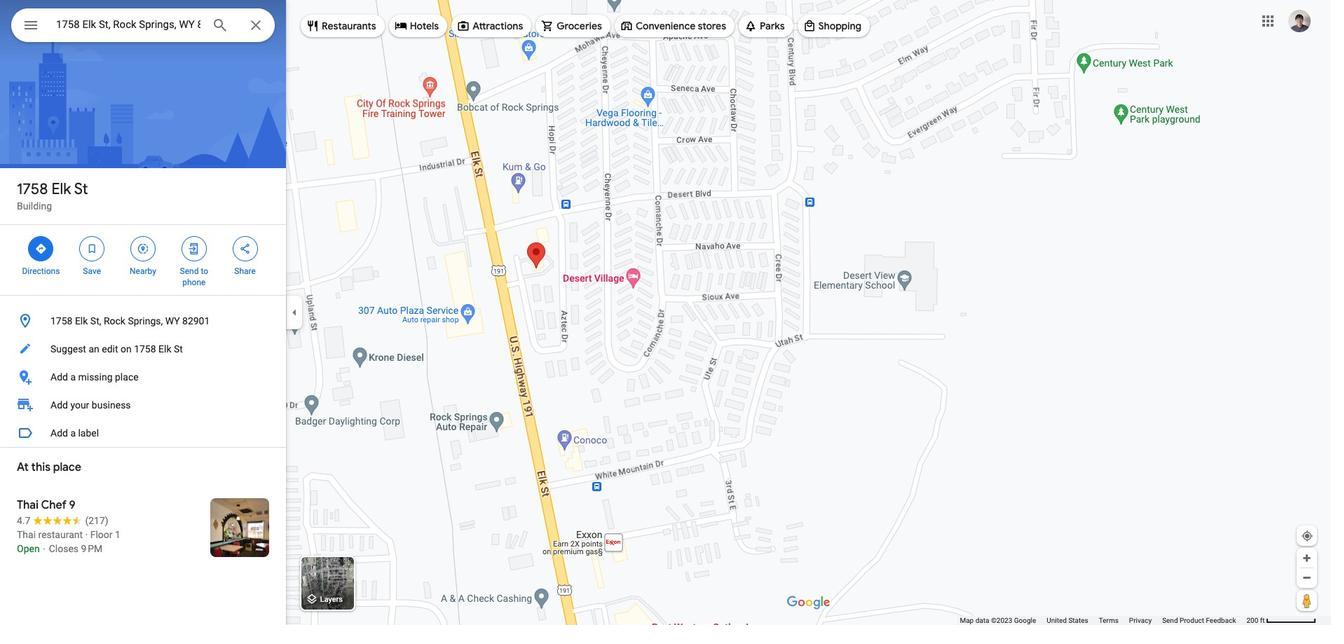 Task type: vqa. For each thing, say whether or not it's contained in the screenshot.
the · within Has no-contact delivery 'group'
no



Task type: describe. For each thing, give the bounding box(es) containing it.
data
[[976, 617, 990, 625]]

nearby
[[130, 266, 156, 276]]

send to phone
[[180, 266, 208, 287]]

layers
[[320, 596, 343, 605]]

©2023
[[991, 617, 1013, 625]]

send for send to phone
[[180, 266, 199, 276]]

google maps element
[[0, 0, 1332, 625]]

privacy button
[[1130, 616, 1152, 625]]

privacy
[[1130, 617, 1152, 625]]

a for missing
[[70, 372, 76, 383]]

send product feedback
[[1163, 617, 1237, 625]]

add a label
[[50, 428, 99, 439]]

groceries
[[557, 20, 602, 32]]

thai chef 9
[[17, 499, 76, 513]]

 search field
[[11, 8, 275, 45]]

82901
[[182, 316, 210, 327]]

actions for 1758 elk st region
[[0, 225, 286, 295]]

directions
[[22, 266, 60, 276]]

attractions button
[[452, 9, 532, 43]]

terms button
[[1099, 616, 1119, 625]]

show your location image
[[1301, 530, 1314, 543]]

map
[[960, 617, 974, 625]]

rock
[[104, 316, 125, 327]]

st inside 1758 elk st building
[[74, 180, 88, 199]]

 button
[[11, 8, 50, 45]]

convenience
[[636, 20, 696, 32]]

elk for st,
[[75, 316, 88, 327]]

add your business
[[50, 400, 131, 411]]

united
[[1047, 617, 1067, 625]]

suggest an edit on 1758 elk st button
[[0, 335, 286, 363]]

9 pm
[[81, 543, 103, 555]]

terms
[[1099, 617, 1119, 625]]

open
[[17, 543, 40, 555]]

an
[[89, 344, 99, 355]]

hotels
[[410, 20, 439, 32]]

missing
[[78, 372, 113, 383]]

9
[[69, 499, 76, 513]]

restaurant
[[38, 529, 83, 541]]

1758 elk st building
[[17, 180, 88, 212]]

united states
[[1047, 617, 1089, 625]]

product
[[1180, 617, 1205, 625]]

on
[[121, 344, 132, 355]]

zoom in image
[[1302, 553, 1313, 564]]


[[188, 241, 200, 257]]

parks
[[760, 20, 785, 32]]

thai for thai chef 9
[[17, 499, 39, 513]]


[[86, 241, 98, 257]]

200
[[1247, 617, 1259, 625]]

·
[[85, 529, 88, 541]]

building
[[17, 201, 52, 212]]

stores
[[698, 20, 726, 32]]

4.7
[[17, 515, 30, 527]]

footer inside google maps element
[[960, 616, 1247, 625]]

your
[[70, 400, 89, 411]]

1758 Elk St, Rock Springs, WY 82901 field
[[11, 8, 275, 42]]

send product feedback button
[[1163, 616, 1237, 625]]

200 ft
[[1247, 617, 1265, 625]]

2 vertical spatial 1758
[[134, 344, 156, 355]]

map data ©2023 google
[[960, 617, 1037, 625]]

add a missing place button
[[0, 363, 286, 391]]

to
[[201, 266, 208, 276]]

add your business link
[[0, 391, 286, 419]]

add a label button
[[0, 419, 286, 447]]

convenience stores button
[[615, 9, 735, 43]]

this
[[31, 461, 51, 475]]



Task type: locate. For each thing, give the bounding box(es) containing it.
1 horizontal spatial 1758
[[50, 316, 73, 327]]

suggest an edit on 1758 elk st
[[50, 344, 183, 355]]

at
[[17, 461, 29, 475]]

send left product on the right bottom of page
[[1163, 617, 1178, 625]]

states
[[1069, 617, 1089, 625]]

2 vertical spatial add
[[50, 428, 68, 439]]

1758
[[17, 180, 48, 199], [50, 316, 73, 327], [134, 344, 156, 355]]


[[35, 241, 47, 257]]


[[239, 241, 251, 257]]


[[22, 15, 39, 35]]

elk down wy in the bottom of the page
[[159, 344, 171, 355]]

thai up open
[[17, 529, 36, 541]]

elk left st,
[[75, 316, 88, 327]]

st inside button
[[174, 344, 183, 355]]

1 add from the top
[[50, 372, 68, 383]]

2 a from the top
[[70, 428, 76, 439]]

united states button
[[1047, 616, 1089, 625]]

(217)
[[85, 515, 108, 527]]

thai inside thai restaurant · floor 1 open ⋅ closes 9 pm
[[17, 529, 36, 541]]

ft
[[1261, 617, 1265, 625]]

add for add your business
[[50, 400, 68, 411]]

0 vertical spatial thai
[[17, 499, 39, 513]]

thai for thai restaurant · floor 1 open ⋅ closes 9 pm
[[17, 529, 36, 541]]

1 horizontal spatial elk
[[75, 316, 88, 327]]

at this place
[[17, 461, 81, 475]]

st
[[74, 180, 88, 199], [174, 344, 183, 355]]

2 vertical spatial elk
[[159, 344, 171, 355]]

a left label
[[70, 428, 76, 439]]

0 horizontal spatial 1758
[[17, 180, 48, 199]]

add for add a label
[[50, 428, 68, 439]]

2 thai from the top
[[17, 529, 36, 541]]

0 vertical spatial 1758
[[17, 180, 48, 199]]

share
[[234, 266, 256, 276]]

⋅
[[42, 543, 46, 555]]

add down suggest
[[50, 372, 68, 383]]

phone
[[182, 278, 206, 287]]

edit
[[102, 344, 118, 355]]

st up 
[[74, 180, 88, 199]]

send up phone
[[180, 266, 199, 276]]

label
[[78, 428, 99, 439]]

elk for st
[[51, 180, 71, 199]]

closes
[[49, 543, 79, 555]]

st,
[[90, 316, 101, 327]]

wy
[[165, 316, 180, 327]]

1758 up building
[[17, 180, 48, 199]]

place inside add a missing place button
[[115, 372, 139, 383]]

a left 'missing'
[[70, 372, 76, 383]]

add left label
[[50, 428, 68, 439]]

restaurants
[[322, 20, 376, 32]]

groceries button
[[536, 9, 611, 43]]

shopping button
[[798, 9, 870, 43]]

elk up building
[[51, 180, 71, 199]]

elk inside 1758 elk st building
[[51, 180, 71, 199]]

footer
[[960, 616, 1247, 625]]

feedback
[[1206, 617, 1237, 625]]

save
[[83, 266, 101, 276]]

add left 'your'
[[50, 400, 68, 411]]

place down on
[[115, 372, 139, 383]]

convenience stores
[[636, 20, 726, 32]]

place right this
[[53, 461, 81, 475]]

suggest
[[50, 344, 86, 355]]

add for add a missing place
[[50, 372, 68, 383]]

0 horizontal spatial st
[[74, 180, 88, 199]]

1 horizontal spatial send
[[1163, 617, 1178, 625]]

0 vertical spatial elk
[[51, 180, 71, 199]]

st down wy in the bottom of the page
[[174, 344, 183, 355]]

0 horizontal spatial elk
[[51, 180, 71, 199]]

0 horizontal spatial send
[[180, 266, 199, 276]]

1 vertical spatial thai
[[17, 529, 36, 541]]

1758 elk st, rock springs, wy 82901
[[50, 316, 210, 327]]

thai
[[17, 499, 39, 513], [17, 529, 36, 541]]

0 vertical spatial st
[[74, 180, 88, 199]]

show street view coverage image
[[1297, 590, 1318, 611]]

add
[[50, 372, 68, 383], [50, 400, 68, 411], [50, 428, 68, 439]]

0 horizontal spatial place
[[53, 461, 81, 475]]

1758 elk st, rock springs, wy 82901 button
[[0, 307, 286, 335]]

1 vertical spatial 1758
[[50, 316, 73, 327]]

google account: nolan park  
(nolan.park@adept.ai) image
[[1289, 10, 1311, 32]]

1 vertical spatial add
[[50, 400, 68, 411]]

chef
[[41, 499, 67, 513]]

add a missing place
[[50, 372, 139, 383]]

springs,
[[128, 316, 163, 327]]

1 a from the top
[[70, 372, 76, 383]]

1 vertical spatial place
[[53, 461, 81, 475]]

send inside send to phone
[[180, 266, 199, 276]]

1 thai from the top
[[17, 499, 39, 513]]

4.7 stars 217 reviews image
[[17, 514, 108, 528]]

1
[[115, 529, 120, 541]]

floor
[[90, 529, 113, 541]]

send
[[180, 266, 199, 276], [1163, 617, 1178, 625]]

None field
[[56, 16, 201, 33]]

attractions
[[473, 20, 523, 32]]

0 vertical spatial place
[[115, 372, 139, 383]]

1 vertical spatial st
[[174, 344, 183, 355]]

2 add from the top
[[50, 400, 68, 411]]

1758 for st,
[[50, 316, 73, 327]]

1758 for st
[[17, 180, 48, 199]]

thai restaurant · floor 1 open ⋅ closes 9 pm
[[17, 529, 120, 555]]

business
[[92, 400, 131, 411]]

google
[[1014, 617, 1037, 625]]

send inside button
[[1163, 617, 1178, 625]]

1 vertical spatial elk
[[75, 316, 88, 327]]

place
[[115, 372, 139, 383], [53, 461, 81, 475]]

parks button
[[739, 9, 793, 43]]

footer containing map data ©2023 google
[[960, 616, 1247, 625]]

shopping
[[819, 20, 862, 32]]

none field inside the 1758 elk st, rock springs, wy 82901 field
[[56, 16, 201, 33]]

restaurants button
[[301, 9, 385, 43]]

1 horizontal spatial place
[[115, 372, 139, 383]]


[[137, 241, 149, 257]]

a
[[70, 372, 76, 383], [70, 428, 76, 439]]

3 add from the top
[[50, 428, 68, 439]]

a for label
[[70, 428, 76, 439]]

1758 up suggest
[[50, 316, 73, 327]]

hotels button
[[389, 9, 447, 43]]

1758 right on
[[134, 344, 156, 355]]

200 ft button
[[1247, 617, 1317, 625]]

thai up the '4.7'
[[17, 499, 39, 513]]

elk
[[51, 180, 71, 199], [75, 316, 88, 327], [159, 344, 171, 355]]

2 horizontal spatial 1758
[[134, 344, 156, 355]]

1758 inside 1758 elk st building
[[17, 180, 48, 199]]

1 vertical spatial send
[[1163, 617, 1178, 625]]

0 vertical spatial a
[[70, 372, 76, 383]]

zoom out image
[[1302, 573, 1313, 583]]

0 vertical spatial send
[[180, 266, 199, 276]]

2 horizontal spatial elk
[[159, 344, 171, 355]]

collapse side panel image
[[287, 305, 302, 320]]

1 horizontal spatial st
[[174, 344, 183, 355]]

1 vertical spatial a
[[70, 428, 76, 439]]

0 vertical spatial add
[[50, 372, 68, 383]]

send for send product feedback
[[1163, 617, 1178, 625]]

1758 elk st main content
[[0, 0, 286, 625]]



